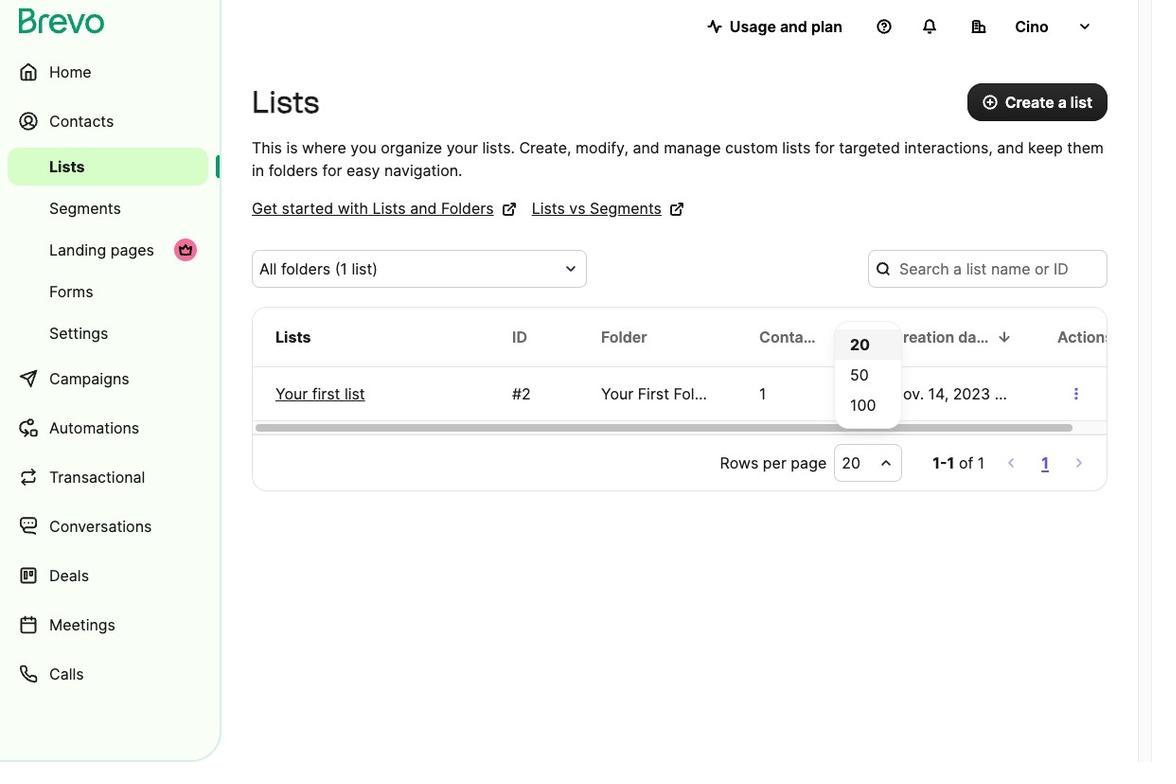 Task type: describe. For each thing, give the bounding box(es) containing it.
rows
[[720, 454, 759, 473]]

folders
[[441, 199, 494, 218]]

contacts link
[[8, 99, 208, 144]]

lists vs segments link
[[532, 197, 685, 220]]

segments inside "link"
[[590, 199, 662, 218]]

interactions,
[[905, 138, 993, 157]]

transactional link
[[8, 455, 208, 500]]

usage
[[730, 17, 777, 36]]

conversations
[[49, 517, 152, 536]]

your first list link
[[276, 383, 467, 405]]

creation
[[892, 328, 955, 347]]

plan
[[812, 17, 843, 36]]

1 vertical spatial contacts
[[760, 328, 827, 347]]

50
[[851, 366, 869, 385]]

creation date
[[892, 328, 992, 347]]

page
[[791, 454, 827, 473]]

id
[[512, 328, 528, 347]]

all folders (1 list)
[[260, 260, 378, 278]]

modify,
[[576, 138, 629, 157]]

home link
[[8, 49, 208, 95]]

you
[[351, 138, 377, 157]]

20 button
[[835, 444, 903, 482]]

of
[[959, 454, 974, 473]]

conversations link
[[8, 504, 208, 549]]

lists inside get started with lists and folders link
[[373, 199, 406, 218]]

# 2
[[512, 385, 531, 404]]

where
[[302, 138, 347, 157]]

your
[[447, 138, 478, 157]]

1 segments from the left
[[49, 199, 121, 218]]

100
[[851, 396, 877, 415]]

create,
[[519, 138, 572, 157]]

landing pages
[[49, 241, 154, 260]]

forms
[[49, 282, 93, 301]]

1 button
[[1038, 450, 1053, 476]]

keep
[[1029, 138, 1064, 157]]

and inside usage and plan button
[[780, 17, 808, 36]]

and inside get started with lists and folders link
[[410, 199, 437, 218]]

Search a list name or ID search field
[[869, 250, 1108, 288]]

this
[[252, 138, 282, 157]]

transactional
[[49, 468, 145, 487]]

navigation.
[[385, 161, 463, 180]]

lists vs segments
[[532, 199, 662, 218]]

your first folder
[[601, 385, 719, 404]]

rows per page
[[720, 454, 827, 473]]

create a list button
[[968, 83, 1108, 121]]

left___rvooi image
[[178, 242, 193, 258]]

easy
[[347, 161, 380, 180]]

this is where you organize your lists. create, modify, and manage custom lists for targeted interactions, and keep them in folders for easy navigation.
[[252, 138, 1105, 180]]

lists inside lists vs segments "link"
[[532, 199, 565, 218]]

targeted
[[839, 138, 901, 157]]

list)
[[352, 260, 378, 278]]

usage and plan button
[[692, 8, 858, 45]]

lists
[[783, 138, 811, 157]]

cino button
[[957, 8, 1108, 45]]

and left the keep
[[998, 138, 1025, 157]]

a
[[1059, 93, 1067, 112]]

list box containing 20
[[835, 321, 903, 429]]

with
[[338, 199, 368, 218]]

vs
[[570, 199, 586, 218]]

your for your first list
[[276, 385, 308, 404]]

your first list
[[276, 385, 365, 404]]

1 left of
[[948, 454, 955, 473]]

automations
[[49, 419, 139, 438]]

started
[[282, 199, 334, 218]]

meetings
[[49, 616, 116, 635]]

lists.
[[483, 138, 515, 157]]

manage
[[664, 138, 721, 157]]

create a list
[[1006, 93, 1093, 112]]

landing
[[49, 241, 106, 260]]

1-
[[933, 454, 948, 473]]

0 vertical spatial for
[[815, 138, 835, 157]]

first
[[312, 385, 340, 404]]

2023
[[954, 385, 991, 404]]



Task type: locate. For each thing, give the bounding box(es) containing it.
for right lists
[[815, 138, 835, 157]]

lists right with
[[373, 199, 406, 218]]

list right a at right top
[[1071, 93, 1093, 112]]

8:32
[[1014, 385, 1046, 404]]

list
[[1071, 93, 1093, 112], [345, 385, 365, 404]]

1 horizontal spatial folder
[[674, 385, 719, 404]]

1 horizontal spatial segments
[[590, 199, 662, 218]]

1 up rows per page
[[760, 385, 767, 404]]

per
[[763, 454, 787, 473]]

20 right page
[[842, 454, 861, 473]]

20 inside 'popup button'
[[842, 454, 861, 473]]

segments link
[[8, 189, 208, 227]]

lists
[[252, 84, 320, 120], [49, 157, 85, 176], [373, 199, 406, 218], [532, 199, 565, 218], [276, 328, 311, 347]]

0 vertical spatial folders
[[269, 161, 318, 180]]

nov.
[[892, 385, 925, 404]]

your inside 'your first list' link
[[276, 385, 308, 404]]

20
[[851, 335, 871, 354], [842, 454, 861, 473]]

segments
[[49, 199, 121, 218], [590, 199, 662, 218]]

lists up your first list
[[276, 328, 311, 347]]

organize
[[381, 138, 442, 157]]

date
[[959, 328, 992, 347]]

and right "modify,"
[[633, 138, 660, 157]]

lists up segments link
[[49, 157, 85, 176]]

0 horizontal spatial contacts
[[49, 112, 114, 131]]

None field
[[260, 258, 557, 280]]

segments up landing
[[49, 199, 121, 218]]

1 vertical spatial for
[[323, 161, 342, 180]]

2
[[522, 385, 531, 404]]

dialog
[[1139, 0, 1153, 763], [1139, 0, 1153, 763]]

1 inside button
[[1042, 454, 1050, 473]]

nov. 14, 2023 at 8:32 am
[[892, 385, 1074, 404]]

list for create a list
[[1071, 93, 1093, 112]]

list right first
[[345, 385, 365, 404]]

folders inside "this is where you organize your lists. create, modify, and manage custom lists for targeted interactions, and keep them in folders for easy navigation."
[[269, 161, 318, 180]]

folder right first
[[674, 385, 719, 404]]

and down navigation.
[[410, 199, 437, 218]]

list inside button
[[1071, 93, 1093, 112]]

0 horizontal spatial list
[[345, 385, 365, 404]]

forms link
[[8, 273, 208, 311]]

1-1 of 1
[[933, 454, 985, 473]]

lists link
[[8, 148, 208, 186]]

(1
[[335, 260, 348, 278]]

your
[[276, 385, 308, 404], [601, 385, 634, 404]]

get
[[252, 199, 278, 218]]

first
[[638, 385, 670, 404]]

pages
[[111, 241, 154, 260]]

in
[[252, 161, 264, 180]]

2 segments from the left
[[590, 199, 662, 218]]

campaigns
[[49, 369, 129, 388]]

0 vertical spatial folder
[[601, 328, 647, 347]]

#
[[512, 385, 522, 404]]

settings
[[49, 324, 108, 343]]

home
[[49, 63, 92, 81]]

folders
[[269, 161, 318, 180], [281, 260, 331, 278]]

at
[[995, 385, 1009, 404]]

lists inside lists link
[[49, 157, 85, 176]]

settings link
[[8, 314, 208, 352]]

am
[[1050, 385, 1074, 404]]

segments right 'vs'
[[590, 199, 662, 218]]

get started with lists and folders
[[252, 199, 494, 218]]

0 vertical spatial list
[[1071, 93, 1093, 112]]

1 vertical spatial 20
[[842, 454, 861, 473]]

cino
[[1016, 17, 1049, 36]]

1 horizontal spatial your
[[601, 385, 634, 404]]

custom
[[726, 138, 779, 157]]

for down where
[[323, 161, 342, 180]]

0 horizontal spatial folder
[[601, 328, 647, 347]]

1 horizontal spatial for
[[815, 138, 835, 157]]

landing pages link
[[8, 231, 208, 269]]

calls
[[49, 665, 84, 684]]

0 horizontal spatial for
[[323, 161, 342, 180]]

0 horizontal spatial your
[[276, 385, 308, 404]]

1 horizontal spatial contacts
[[760, 328, 827, 347]]

1 vertical spatial list
[[345, 385, 365, 404]]

for
[[815, 138, 835, 157], [323, 161, 342, 180]]

0 horizontal spatial segments
[[49, 199, 121, 218]]

folders down the is
[[269, 161, 318, 180]]

14,
[[929, 385, 949, 404]]

1 right of
[[978, 454, 985, 473]]

1 your from the left
[[276, 385, 308, 404]]

20 up '50'
[[851, 335, 871, 354]]

0 vertical spatial 20
[[851, 335, 871, 354]]

0 vertical spatial contacts
[[49, 112, 114, 131]]

all
[[260, 260, 277, 278]]

and left plan
[[780, 17, 808, 36]]

all folders (1 list) button
[[252, 250, 587, 288]]

1 horizontal spatial list
[[1071, 93, 1093, 112]]

deals
[[49, 566, 89, 585]]

1 down the '8:32'
[[1042, 454, 1050, 473]]

get started with lists and folders link
[[252, 197, 517, 220]]

lists left 'vs'
[[532, 199, 565, 218]]

create
[[1006, 93, 1055, 112]]

folder up first
[[601, 328, 647, 347]]

them
[[1068, 138, 1105, 157]]

folders inside "all folders (1 list)" 'popup button'
[[281, 260, 331, 278]]

1 vertical spatial folder
[[674, 385, 719, 404]]

meetings link
[[8, 602, 208, 648]]

1
[[760, 385, 767, 404], [948, 454, 955, 473], [978, 454, 985, 473], [1042, 454, 1050, 473]]

deals link
[[8, 553, 208, 599]]

usage and plan
[[730, 17, 843, 36]]

and
[[780, 17, 808, 36], [633, 138, 660, 157], [998, 138, 1025, 157], [410, 199, 437, 218]]

automations link
[[8, 405, 208, 451]]

actions
[[1058, 328, 1114, 347]]

list box
[[835, 321, 903, 429]]

none field inside "all folders (1 list)" 'popup button'
[[260, 258, 557, 280]]

2 your from the left
[[601, 385, 634, 404]]

your for your first folder
[[601, 385, 634, 404]]

is
[[286, 138, 298, 157]]

lists up the is
[[252, 84, 320, 120]]

1 vertical spatial folders
[[281, 260, 331, 278]]

campaigns link
[[8, 356, 208, 402]]

calls link
[[8, 652, 208, 697]]

folders left '(1'
[[281, 260, 331, 278]]

list for your first list
[[345, 385, 365, 404]]



Task type: vqa. For each thing, say whether or not it's contained in the screenshot.
at on the right bottom of the page
yes



